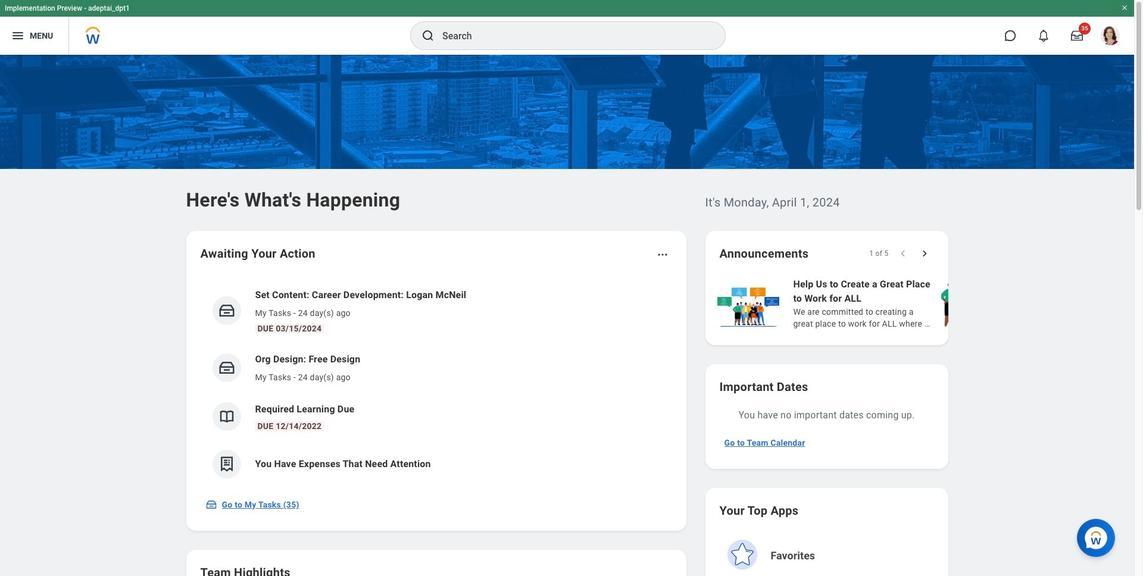 Task type: describe. For each thing, give the bounding box(es) containing it.
inbox image
[[218, 359, 236, 377]]

notifications large image
[[1038, 30, 1050, 42]]

inbox large image
[[1071, 30, 1083, 42]]

dashboard expenses image
[[218, 456, 236, 473]]

search image
[[421, 29, 435, 43]]

profile logan mcneil image
[[1101, 26, 1120, 48]]

book open image
[[218, 408, 236, 426]]

0 horizontal spatial list
[[200, 279, 672, 488]]

1 horizontal spatial list
[[715, 276, 1143, 331]]



Task type: locate. For each thing, give the bounding box(es) containing it.
1 horizontal spatial inbox image
[[218, 302, 236, 320]]

status
[[870, 249, 889, 258]]

inbox image
[[218, 302, 236, 320], [205, 499, 217, 511]]

banner
[[0, 0, 1134, 55]]

chevron left small image
[[897, 248, 909, 260]]

main content
[[0, 55, 1143, 576]]

0 horizontal spatial inbox image
[[205, 499, 217, 511]]

chevron right small image
[[919, 248, 931, 260]]

Search Workday  search field
[[442, 23, 701, 49]]

justify image
[[11, 29, 25, 43]]

list
[[715, 276, 1143, 331], [200, 279, 672, 488]]

close environment banner image
[[1121, 4, 1129, 11]]

1 vertical spatial inbox image
[[205, 499, 217, 511]]

0 vertical spatial inbox image
[[218, 302, 236, 320]]

related actions image
[[657, 249, 668, 261]]



Task type: vqa. For each thing, say whether or not it's contained in the screenshot.
Hired Employee
no



